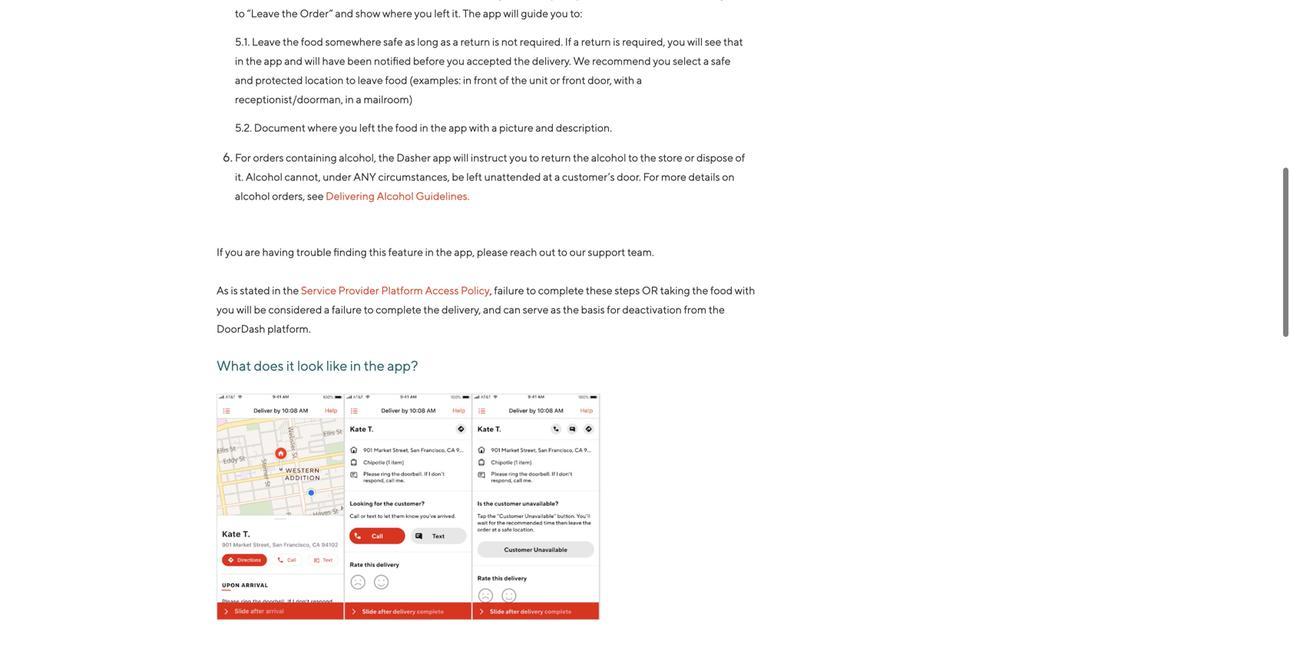 Task type: locate. For each thing, give the bounding box(es) containing it.
a down leave
[[356, 93, 362, 106]]

like
[[326, 358, 348, 374]]

a left screen
[[613, 0, 619, 0]]

see down "cannot," at the top of the page
[[307, 190, 324, 202]]

with down recommend
[[614, 74, 635, 86]]

2 horizontal spatial return
[[582, 35, 611, 48]]

0 horizontal spatial for
[[235, 151, 251, 164]]

it. inside for orders containing alcohol, the dasher app will instruct you to return the alcohol to the store or dispose of it. alcohol cannot, under any circumstances, be left unattended at a customer's door. for more details on alcohol orders, see
[[235, 171, 244, 183]]

0 vertical spatial left
[[434, 7, 450, 20]]

alcohol down circumstances, in the left top of the page
[[377, 190, 414, 202]]

2 horizontal spatial if
[[565, 35, 572, 48]]

0 vertical spatial complete
[[538, 284, 584, 297]]

with up instruct
[[469, 121, 490, 134]]

1 horizontal spatial left
[[434, 7, 450, 20]]

doordash
[[217, 323, 266, 335]]

0 vertical spatial with
[[614, 74, 635, 86]]

where up the "containing"
[[308, 121, 338, 134]]

will left instruct
[[454, 151, 469, 164]]

be up guidelines.
[[452, 171, 465, 183]]

it
[[287, 358, 295, 374]]

with
[[614, 74, 635, 86], [469, 121, 490, 134], [735, 284, 756, 297]]

1 vertical spatial it.
[[235, 171, 244, 183]]

0 horizontal spatial alcohol
[[246, 171, 283, 183]]

it.
[[452, 7, 461, 20], [235, 171, 244, 183]]

you right allow
[[721, 0, 739, 0]]

be inside , failure to complete these steps or taking the food with you will be considered a failure to complete the delivery, and can serve as the basis for deactivation from the doordash platform.
[[254, 304, 267, 316]]

the left basis on the top of page
[[563, 304, 579, 316]]

2 horizontal spatial as
[[551, 304, 561, 316]]

runs
[[456, 0, 476, 0]]

safe right select
[[711, 55, 731, 67]]

the left dasher at the top left of the page
[[379, 151, 395, 164]]

that inside 5.1. leave the food somewhere safe as long as a return is not required. if a return is required, you will see that in the app and will have been notified before you accepted the delivery. we recommend you select a safe and protected location to leave food (examples: in front of the unit or front door, with a receptionist/doorman, in a mailroom)
[[724, 35, 744, 48]]

0 vertical spatial be
[[537, 0, 549, 0]]

left down instruct
[[467, 171, 483, 183]]

app inside 'if the customer has not arrived when the timer runs out, you will be prompted to a screen that will allow you to "leave the order" and show where you left it. the app will guide you to:'
[[483, 7, 502, 20]]

0 horizontal spatial that
[[655, 0, 675, 0]]

1 vertical spatial or
[[685, 151, 695, 164]]

where inside 'if the customer has not arrived when the timer runs out, you will be prompted to a screen that will allow you to "leave the order" and show where you left it. the app will guide you to:'
[[383, 7, 413, 20]]

a
[[613, 0, 619, 0], [453, 35, 459, 48], [574, 35, 580, 48], [704, 55, 709, 67], [637, 74, 642, 86], [356, 93, 362, 106], [492, 121, 498, 134], [555, 171, 560, 183], [324, 304, 330, 316]]

(examples:
[[410, 74, 461, 86]]

1 horizontal spatial complete
[[538, 284, 584, 297]]

2 horizontal spatial left
[[467, 171, 483, 183]]

service provider platform access policy link
[[301, 284, 490, 297]]

if inside 'if the customer has not arrived when the timer runs out, you will be prompted to a screen that will allow you to "leave the order" and show where you left it. the app will guide you to:'
[[235, 0, 242, 0]]

will inside , failure to complete these steps or taking the food with you will be considered a failure to complete the delivery, and can serve as the basis for deactivation from the doordash platform.
[[237, 304, 252, 316]]

or
[[550, 74, 560, 86], [685, 151, 695, 164]]

the down customer at the left top
[[282, 7, 298, 20]]

will up doordash
[[237, 304, 252, 316]]

front
[[474, 74, 498, 86], [562, 74, 586, 86]]

1 horizontal spatial be
[[452, 171, 465, 183]]

in right stated
[[272, 284, 281, 297]]

1 horizontal spatial return
[[542, 151, 571, 164]]

0 horizontal spatial see
[[307, 190, 324, 202]]

if the customer has not arrived when the timer runs out, you will be prompted to a screen that will allow you to "leave the order" and show where you left it. the app will guide you to:
[[235, 0, 739, 20]]

left
[[434, 7, 450, 20], [359, 121, 375, 134], [467, 171, 483, 183]]

0 horizontal spatial complete
[[376, 304, 422, 316]]

or right store
[[685, 151, 695, 164]]

see
[[705, 35, 722, 48], [307, 190, 324, 202]]

accepted
[[467, 55, 512, 67]]

1 horizontal spatial failure
[[494, 284, 524, 297]]

of down accepted
[[500, 74, 509, 86]]

1 horizontal spatial of
[[736, 151, 746, 164]]

1 vertical spatial that
[[724, 35, 744, 48]]

stated
[[240, 284, 270, 297]]

1 vertical spatial left
[[359, 121, 375, 134]]

for right door. at the top left
[[644, 171, 660, 183]]

to left our
[[558, 246, 568, 259]]

1 vertical spatial with
[[469, 121, 490, 134]]

and right 'picture'
[[536, 121, 554, 134]]

serve
[[523, 304, 549, 316]]

0 vertical spatial it.
[[452, 7, 461, 20]]

in
[[235, 55, 244, 67], [463, 74, 472, 86], [345, 93, 354, 106], [420, 121, 429, 134], [425, 246, 434, 259], [272, 284, 281, 297], [350, 358, 361, 374]]

1 vertical spatial not
[[502, 35, 518, 48]]

alcohol
[[246, 171, 283, 183], [377, 190, 414, 202]]

if up delivery.
[[565, 35, 572, 48]]

1 horizontal spatial as
[[441, 35, 451, 48]]

a down recommend
[[637, 74, 642, 86]]

2 vertical spatial if
[[217, 246, 223, 259]]

it. left the
[[452, 7, 461, 20]]

as right serve
[[551, 304, 561, 316]]

timer
[[428, 0, 453, 0]]

0 vertical spatial or
[[550, 74, 560, 86]]

app inside 5.1. leave the food somewhere safe as long as a return is not required. if a return is required, you will see that in the app and will have been notified before you accepted the delivery. we recommend you select a safe and protected location to leave food (examples: in front of the unit or front door, with a receptionist/doorman, in a mailroom)
[[264, 55, 282, 67]]

0 vertical spatial see
[[705, 35, 722, 48]]

1 horizontal spatial that
[[724, 35, 744, 48]]

it. inside 'if the customer has not arrived when the timer runs out, you will be prompted to a screen that will allow you to "leave the order" and show where you left it. the app will guide you to:'
[[452, 7, 461, 20]]

as inside , failure to complete these steps or taking the food with you will be considered a failure to complete the delivery, and can serve as the basis for deactivation from the doordash platform.
[[551, 304, 561, 316]]

does
[[254, 358, 284, 374]]

a down service
[[324, 304, 330, 316]]

left inside 'if the customer has not arrived when the timer runs out, you will be prompted to a screen that will allow you to "leave the order" and show where you left it. the app will guide you to:'
[[434, 7, 450, 20]]

what
[[217, 358, 251, 374]]

0 horizontal spatial front
[[474, 74, 498, 86]]

recommend
[[593, 55, 651, 67]]

left up alcohol,
[[359, 121, 375, 134]]

be for screen
[[537, 0, 549, 0]]

with inside 5.1. leave the food somewhere safe as long as a return is not required. if a return is required, you will see that in the app and will have been notified before you accepted the delivery. we recommend you select a safe and protected location to leave food (examples: in front of the unit or front door, with a receptionist/doorman, in a mailroom)
[[614, 74, 635, 86]]

1 horizontal spatial it.
[[452, 7, 461, 20]]

return
[[461, 35, 491, 48], [582, 35, 611, 48], [542, 151, 571, 164]]

0 horizontal spatial where
[[308, 121, 338, 134]]

app down (examples:
[[449, 121, 467, 134]]

and
[[335, 7, 354, 20], [285, 55, 303, 67], [235, 74, 253, 86], [536, 121, 554, 134], [483, 304, 502, 316]]

required.
[[520, 35, 563, 48]]

not inside 'if the customer has not arrived when the timer runs out, you will be prompted to a screen that will allow you to "leave the order" and show where you left it. the app will guide you to:'
[[328, 0, 344, 0]]

when
[[382, 0, 408, 0]]

0 horizontal spatial or
[[550, 74, 560, 86]]

alcohol left orders,
[[235, 190, 270, 202]]

the up unit
[[514, 55, 530, 67]]

delivering alcohol guidelines. link
[[326, 190, 470, 202]]

you up unattended
[[510, 151, 528, 164]]

alcohol down orders
[[246, 171, 283, 183]]

left down timer
[[434, 7, 450, 20]]

0 horizontal spatial not
[[328, 0, 344, 0]]

app,
[[454, 246, 475, 259]]

and down arrived
[[335, 7, 354, 20]]

door,
[[588, 74, 612, 86]]

1 horizontal spatial or
[[685, 151, 695, 164]]

the left the app?
[[364, 358, 385, 374]]

you right before at top
[[447, 55, 465, 67]]

2 vertical spatial be
[[254, 304, 267, 316]]

the up considered
[[283, 284, 299, 297]]

2 horizontal spatial be
[[537, 0, 549, 0]]

1 horizontal spatial not
[[502, 35, 518, 48]]

to down provider
[[364, 304, 374, 316]]

1 vertical spatial complete
[[376, 304, 422, 316]]

user-added image image
[[217, 394, 601, 623]]

or right unit
[[550, 74, 560, 86]]

safe up notified
[[384, 35, 403, 48]]

2 vertical spatial left
[[467, 171, 483, 183]]

food up dasher at the top left of the page
[[396, 121, 418, 134]]

in right feature
[[425, 246, 434, 259]]

1 vertical spatial alcohol
[[377, 190, 414, 202]]

the right 5.1. leave
[[283, 35, 299, 48]]

1 vertical spatial of
[[736, 151, 746, 164]]

a inside for orders containing alcohol, the dasher app will instruct you to return the alcohol to the store or dispose of it. alcohol cannot, under any circumstances, be left unattended at a customer's door. for more details on alcohol orders, see
[[555, 171, 560, 183]]

0 vertical spatial for
[[235, 151, 251, 164]]

complete
[[538, 284, 584, 297], [376, 304, 422, 316]]

arrived
[[346, 0, 379, 0]]

be down stated
[[254, 304, 267, 316]]

food right taking
[[711, 284, 733, 297]]

if up 5.1. leave
[[235, 0, 242, 0]]

you up alcohol,
[[340, 121, 357, 134]]

0 horizontal spatial of
[[500, 74, 509, 86]]

1 horizontal spatial with
[[614, 74, 635, 86]]

2 front from the left
[[562, 74, 586, 86]]

be inside 'if the customer has not arrived when the timer runs out, you will be prompted to a screen that will allow you to "leave the order" and show where you left it. the app will guide you to:'
[[537, 0, 549, 0]]

picture
[[500, 121, 534, 134]]

1 vertical spatial be
[[452, 171, 465, 183]]

0 vertical spatial of
[[500, 74, 509, 86]]

0 horizontal spatial is
[[231, 284, 238, 297]]

0 vertical spatial safe
[[384, 35, 403, 48]]

1 vertical spatial failure
[[332, 304, 362, 316]]

1 vertical spatial alcohol
[[235, 190, 270, 202]]

you left to:
[[551, 7, 569, 20]]

if for 5.1. leave the food somewhere safe as long as a return is not required. if a return is required, you will see that in the app and will have been notified before you accepted the delivery. we recommend you select a safe and protected location to leave food (examples: in front of the unit or front door, with a receptionist/doorman, in a mailroom)
[[235, 0, 242, 0]]

if left are
[[217, 246, 223, 259]]

in down accepted
[[463, 74, 472, 86]]

,
[[490, 284, 492, 297]]

have
[[322, 55, 346, 67]]

food inside , failure to complete these steps or taking the food with you will be considered a failure to complete the delivery, and can serve as the basis for deactivation from the doordash platform.
[[711, 284, 733, 297]]

0 vertical spatial that
[[655, 0, 675, 0]]

you down timer
[[415, 7, 432, 20]]

from
[[684, 304, 707, 316]]

is right as
[[231, 284, 238, 297]]

1 horizontal spatial safe
[[711, 55, 731, 67]]

1 horizontal spatial if
[[235, 0, 242, 0]]

0 horizontal spatial failure
[[332, 304, 362, 316]]

basis
[[581, 304, 605, 316]]

with inside , failure to complete these steps or taking the food with you will be considered a failure to complete the delivery, and can serve as the basis for deactivation from the doordash platform.
[[735, 284, 756, 297]]

this
[[369, 246, 387, 259]]

0 horizontal spatial it.
[[235, 171, 244, 183]]

if
[[235, 0, 242, 0], [565, 35, 572, 48], [217, 246, 223, 259]]

service
[[301, 284, 337, 297]]

"leave
[[247, 7, 280, 20]]

1 vertical spatial for
[[644, 171, 660, 183]]

1 horizontal spatial where
[[383, 7, 413, 20]]

allow
[[694, 0, 719, 0]]

0 horizontal spatial be
[[254, 304, 267, 316]]

dispose
[[697, 151, 734, 164]]

failure down as is stated in the service provider platform access policy
[[332, 304, 362, 316]]

0 vertical spatial if
[[235, 0, 242, 0]]

a right long
[[453, 35, 459, 48]]

1 vertical spatial where
[[308, 121, 338, 134]]

2 vertical spatial with
[[735, 284, 756, 297]]

app down the 'out,'
[[483, 7, 502, 20]]

complete up serve
[[538, 284, 584, 297]]

of right dispose on the right top of page
[[736, 151, 746, 164]]

is up accepted
[[493, 35, 500, 48]]

you down as
[[217, 304, 235, 316]]

as left long
[[405, 35, 415, 48]]

for left orders
[[235, 151, 251, 164]]

the down access
[[424, 304, 440, 316]]

having
[[262, 246, 295, 259]]

to
[[601, 0, 611, 0], [235, 7, 245, 20], [346, 74, 356, 86], [530, 151, 539, 164], [629, 151, 639, 164], [558, 246, 568, 259], [527, 284, 536, 297], [364, 304, 374, 316]]

been
[[348, 55, 372, 67]]

1 horizontal spatial alcohol
[[592, 151, 627, 164]]

0 vertical spatial where
[[383, 7, 413, 20]]

2 horizontal spatial with
[[735, 284, 756, 297]]

app up protected
[[264, 55, 282, 67]]

return inside for orders containing alcohol, the dasher app will instruct you to return the alcohol to the store or dispose of it. alcohol cannot, under any circumstances, be left unattended at a customer's door. for more details on alcohol orders, see
[[542, 151, 571, 164]]

1 vertical spatial if
[[565, 35, 572, 48]]

the
[[463, 7, 481, 20]]

is up recommend
[[613, 35, 621, 48]]

1 horizontal spatial front
[[562, 74, 586, 86]]

in up dasher at the top left of the page
[[420, 121, 429, 134]]

and inside , failure to complete these steps or taking the food with you will be considered a failure to complete the delivery, and can serve as the basis for deactivation from the doordash platform.
[[483, 304, 502, 316]]

1 horizontal spatial see
[[705, 35, 722, 48]]

notified
[[374, 55, 411, 67]]

safe
[[384, 35, 403, 48], [711, 55, 731, 67]]

app right dasher at the top left of the page
[[433, 151, 451, 164]]

app
[[483, 7, 502, 20], [264, 55, 282, 67], [449, 121, 467, 134], [433, 151, 451, 164]]

return up accepted
[[461, 35, 491, 48]]

return up at
[[542, 151, 571, 164]]

alcohol up customer's at the top left of page
[[592, 151, 627, 164]]

1 horizontal spatial alcohol
[[377, 190, 414, 202]]

0 horizontal spatial with
[[469, 121, 490, 134]]

is
[[493, 35, 500, 48], [613, 35, 621, 48], [231, 284, 238, 297]]

or inside 5.1. leave the food somewhere safe as long as a return is not required. if a return is required, you will see that in the app and will have been notified before you accepted the delivery. we recommend you select a safe and protected location to leave food (examples: in front of the unit or front door, with a receptionist/doorman, in a mailroom)
[[550, 74, 560, 86]]

for
[[235, 151, 251, 164], [644, 171, 660, 183]]

failure
[[494, 284, 524, 297], [332, 304, 362, 316]]

will
[[519, 0, 535, 0], [677, 0, 692, 0], [504, 7, 519, 20], [688, 35, 703, 48], [305, 55, 320, 67], [454, 151, 469, 164], [237, 304, 252, 316]]

are
[[245, 246, 260, 259]]

a up the we
[[574, 35, 580, 48]]

front down the we
[[562, 74, 586, 86]]

not up accepted
[[502, 35, 518, 48]]

platform
[[381, 284, 423, 297]]

to left leave
[[346, 74, 356, 86]]

of inside 5.1. leave the food somewhere safe as long as a return is not required. if a return is required, you will see that in the app and will have been notified before you accepted the delivery. we recommend you select a safe and protected location to leave food (examples: in front of the unit or front door, with a receptionist/doorman, in a mailroom)
[[500, 74, 509, 86]]

0 vertical spatial alcohol
[[246, 171, 283, 183]]

0 horizontal spatial if
[[217, 246, 223, 259]]

return up the we
[[582, 35, 611, 48]]

be up guide
[[537, 0, 549, 0]]

a inside , failure to complete these steps or taking the food with you will be considered a failure to complete the delivery, and can serve as the basis for deactivation from the doordash platform.
[[324, 304, 330, 316]]

0 vertical spatial failure
[[494, 284, 524, 297]]

leave
[[358, 74, 383, 86]]

as is stated in the service provider platform access policy
[[217, 284, 490, 297]]

the
[[244, 0, 260, 0], [410, 0, 426, 0], [282, 7, 298, 20], [283, 35, 299, 48], [246, 55, 262, 67], [514, 55, 530, 67], [511, 74, 527, 86], [377, 121, 394, 134], [431, 121, 447, 134], [379, 151, 395, 164], [573, 151, 590, 164], [641, 151, 657, 164], [436, 246, 452, 259], [283, 284, 299, 297], [693, 284, 709, 297], [424, 304, 440, 316], [563, 304, 579, 316], [709, 304, 725, 316], [364, 358, 385, 374]]

1 vertical spatial see
[[307, 190, 324, 202]]

of
[[500, 74, 509, 86], [736, 151, 746, 164]]

with right taking
[[735, 284, 756, 297]]

will left allow
[[677, 0, 692, 0]]

we
[[574, 55, 590, 67]]

0 vertical spatial not
[[328, 0, 344, 0]]

support
[[588, 246, 626, 259]]

guidelines.
[[416, 190, 470, 202]]

front down accepted
[[474, 74, 498, 86]]



Task type: describe. For each thing, give the bounding box(es) containing it.
to:
[[571, 7, 583, 20]]

feature
[[389, 246, 423, 259]]

for
[[607, 304, 621, 316]]

protected
[[255, 74, 303, 86]]

details
[[689, 171, 721, 183]]

the up dasher at the top left of the page
[[431, 121, 447, 134]]

will left have
[[305, 55, 320, 67]]

you inside for orders containing alcohol, the dasher app will instruct you to return the alcohol to the store or dispose of it. alcohol cannot, under any circumstances, be left unattended at a customer's door. for more details on alcohol orders, see
[[510, 151, 528, 164]]

not inside 5.1. leave the food somewhere safe as long as a return is not required. if a return is required, you will see that in the app and will have been notified before you accepted the delivery. we recommend you select a safe and protected location to leave food (examples: in front of the unit or front door, with a receptionist/doorman, in a mailroom)
[[502, 35, 518, 48]]

look
[[297, 358, 324, 374]]

location
[[305, 74, 344, 86]]

has
[[309, 0, 326, 0]]

a right select
[[704, 55, 709, 67]]

a left 'picture'
[[492, 121, 498, 134]]

0 vertical spatial alcohol
[[592, 151, 627, 164]]

circumstances,
[[378, 171, 450, 183]]

app inside for orders containing alcohol, the dasher app will instruct you to return the alcohol to the store or dispose of it. alcohol cannot, under any circumstances, be left unattended at a customer's door. for more details on alcohol orders, see
[[433, 151, 451, 164]]

receptionist/doorman,
[[235, 93, 343, 106]]

trouble
[[297, 246, 332, 259]]

5.1. leave the food somewhere safe as long as a return is not required. if a return is required, you will see that in the app and will have been notified before you accepted the delivery. we recommend you select a safe and protected location to leave food (examples: in front of the unit or front door, with a receptionist/doorman, in a mailroom)
[[235, 35, 744, 106]]

will up select
[[688, 35, 703, 48]]

see inside for orders containing alcohol, the dasher app will instruct you to return the alcohol to the store or dispose of it. alcohol cannot, under any circumstances, be left unattended at a customer's door. for more details on alcohol orders, see
[[307, 190, 324, 202]]

and up protected
[[285, 55, 303, 67]]

guide
[[521, 7, 549, 20]]

store
[[659, 151, 683, 164]]

1 horizontal spatial is
[[493, 35, 500, 48]]

these
[[586, 284, 613, 297]]

to up unattended
[[530, 151, 539, 164]]

the left app,
[[436, 246, 452, 259]]

containing
[[286, 151, 337, 164]]

be inside for orders containing alcohol, the dasher app will instruct you to return the alcohol to the store or dispose of it. alcohol cannot, under any circumstances, be left unattended at a customer's door. for more details on alcohol orders, see
[[452, 171, 465, 183]]

our
[[570, 246, 586, 259]]

1 vertical spatial safe
[[711, 55, 731, 67]]

and left protected
[[235, 74, 253, 86]]

prompted
[[551, 0, 599, 0]]

the left timer
[[410, 0, 426, 0]]

any
[[354, 171, 376, 183]]

what does it look like in the app?
[[217, 358, 418, 374]]

alcohol inside for orders containing alcohol, the dasher app will instruct you to return the alcohol to the store or dispose of it. alcohol cannot, under any circumstances, be left unattended at a customer's door. for more details on alcohol orders, see
[[246, 171, 283, 183]]

if inside 5.1. leave the food somewhere safe as long as a return is not required. if a return is required, you will see that in the app and will have been notified before you accepted the delivery. we recommend you select a safe and protected location to leave food (examples: in front of the unit or front door, with a receptionist/doorman, in a mailroom)
[[565, 35, 572, 48]]

access
[[425, 284, 459, 297]]

app?
[[387, 358, 418, 374]]

delivery,
[[442, 304, 481, 316]]

delivering
[[326, 190, 375, 202]]

please
[[477, 246, 508, 259]]

the right from
[[709, 304, 725, 316]]

0 horizontal spatial return
[[461, 35, 491, 48]]

food down order"
[[301, 35, 323, 48]]

can
[[504, 304, 521, 316]]

0 horizontal spatial left
[[359, 121, 375, 134]]

1 horizontal spatial for
[[644, 171, 660, 183]]

that inside 'if the customer has not arrived when the timer runs out, you will be prompted to a screen that will allow you to "leave the order" and show where you left it. the app will guide you to:'
[[655, 0, 675, 0]]

left inside for orders containing alcohol, the dasher app will instruct you to return the alcohol to the store or dispose of it. alcohol cannot, under any circumstances, be left unattended at a customer's door. for more details on alcohol orders, see
[[467, 171, 483, 183]]

the left unit
[[511, 74, 527, 86]]

steps
[[615, 284, 640, 297]]

more
[[662, 171, 687, 183]]

customer
[[262, 0, 307, 0]]

or
[[642, 284, 659, 297]]

you up select
[[668, 35, 686, 48]]

on
[[723, 171, 735, 183]]

alcohol,
[[339, 151, 377, 164]]

a inside 'if the customer has not arrived when the timer runs out, you will be prompted to a screen that will allow you to "leave the order" and show where you left it. the app will guide you to:'
[[613, 0, 619, 0]]

platform.
[[268, 323, 311, 335]]

orders
[[253, 151, 284, 164]]

considered
[[269, 304, 322, 316]]

deactivation
[[623, 304, 682, 316]]

out
[[539, 246, 556, 259]]

will left guide
[[504, 7, 519, 20]]

the left store
[[641, 151, 657, 164]]

in down 5.1. leave
[[235, 55, 244, 67]]

will up guide
[[519, 0, 535, 0]]

delivery.
[[532, 55, 572, 67]]

in left mailroom)
[[345, 93, 354, 106]]

the down mailroom)
[[377, 121, 394, 134]]

instruct
[[471, 151, 508, 164]]

dasher
[[397, 151, 431, 164]]

required,
[[623, 35, 666, 48]]

select
[[673, 55, 702, 67]]

be for to
[[254, 304, 267, 316]]

0 horizontal spatial safe
[[384, 35, 403, 48]]

team.
[[628, 246, 655, 259]]

at
[[543, 171, 553, 183]]

show
[[356, 7, 381, 20]]

to inside 5.1. leave the food somewhere safe as long as a return is not required. if a return is required, you will see that in the app and will have been notified before you accepted the delivery. we recommend you select a safe and protected location to leave food (examples: in front of the unit or front door, with a receptionist/doorman, in a mailroom)
[[346, 74, 356, 86]]

0 horizontal spatial alcohol
[[235, 190, 270, 202]]

see inside 5.1. leave the food somewhere safe as long as a return is not required. if a return is required, you will see that in the app and will have been notified before you accepted the delivery. we recommend you select a safe and protected location to leave food (examples: in front of the unit or front door, with a receptionist/doorman, in a mailroom)
[[705, 35, 722, 48]]

1 front from the left
[[474, 74, 498, 86]]

somewhere
[[326, 35, 382, 48]]

for orders containing alcohol, the dasher app will instruct you to return the alcohol to the store or dispose of it. alcohol cannot, under any circumstances, be left unattended at a customer's door. for more details on alcohol orders, see
[[235, 151, 746, 202]]

to up serve
[[527, 284, 536, 297]]

description.
[[556, 121, 612, 134]]

delivering alcohol guidelines.
[[326, 190, 470, 202]]

or inside for orders containing alcohol, the dasher app will instruct you to return the alcohol to the store or dispose of it. alcohol cannot, under any circumstances, be left unattended at a customer's door. for more details on alcohol orders, see
[[685, 151, 695, 164]]

of inside for orders containing alcohol, the dasher app will instruct you to return the alcohol to the store or dispose of it. alcohol cannot, under any circumstances, be left unattended at a customer's door. for more details on alcohol orders, see
[[736, 151, 746, 164]]

finding
[[334, 246, 367, 259]]

food down notified
[[385, 74, 408, 86]]

0 horizontal spatial as
[[405, 35, 415, 48]]

door.
[[617, 171, 642, 183]]

policy
[[461, 284, 490, 297]]

2 horizontal spatial is
[[613, 35, 621, 48]]

5.2. document
[[235, 121, 306, 134]]

the down 5.1. leave
[[246, 55, 262, 67]]

you left select
[[653, 55, 671, 67]]

reach
[[510, 246, 537, 259]]

provider
[[339, 284, 379, 297]]

to left screen
[[601, 0, 611, 0]]

long
[[417, 35, 439, 48]]

unattended
[[485, 171, 541, 183]]

unit
[[530, 74, 548, 86]]

orders,
[[272, 190, 305, 202]]

5.1. leave
[[235, 35, 281, 48]]

to up door. at the top left
[[629, 151, 639, 164]]

in right like
[[350, 358, 361, 374]]

the up from
[[693, 284, 709, 297]]

and inside 'if the customer has not arrived when the timer runs out, you will be prompted to a screen that will allow you to "leave the order" and show where you left it. the app will guide you to:'
[[335, 7, 354, 20]]

order"
[[300, 7, 333, 20]]

before
[[413, 55, 445, 67]]

to left "leave
[[235, 7, 245, 20]]

the up "leave
[[244, 0, 260, 0]]

will inside for orders containing alcohol, the dasher app will instruct you to return the alcohol to the store or dispose of it. alcohol cannot, under any circumstances, be left unattended at a customer's door. for more details on alcohol orders, see
[[454, 151, 469, 164]]

as
[[217, 284, 229, 297]]

you inside , failure to complete these steps or taking the food with you will be considered a failure to complete the delivery, and can serve as the basis for deactivation from the doordash platform.
[[217, 304, 235, 316]]

screen
[[621, 0, 653, 0]]

taking
[[661, 284, 691, 297]]

mailroom)
[[364, 93, 413, 106]]

you right the 'out,'
[[499, 0, 517, 0]]

if for what does it look like in the app?
[[217, 246, 223, 259]]

under
[[323, 171, 352, 183]]

the up customer's at the top left of page
[[573, 151, 590, 164]]

out,
[[478, 0, 497, 0]]

you left are
[[225, 246, 243, 259]]

cannot,
[[285, 171, 321, 183]]



Task type: vqa. For each thing, say whether or not it's contained in the screenshot.
select
yes



